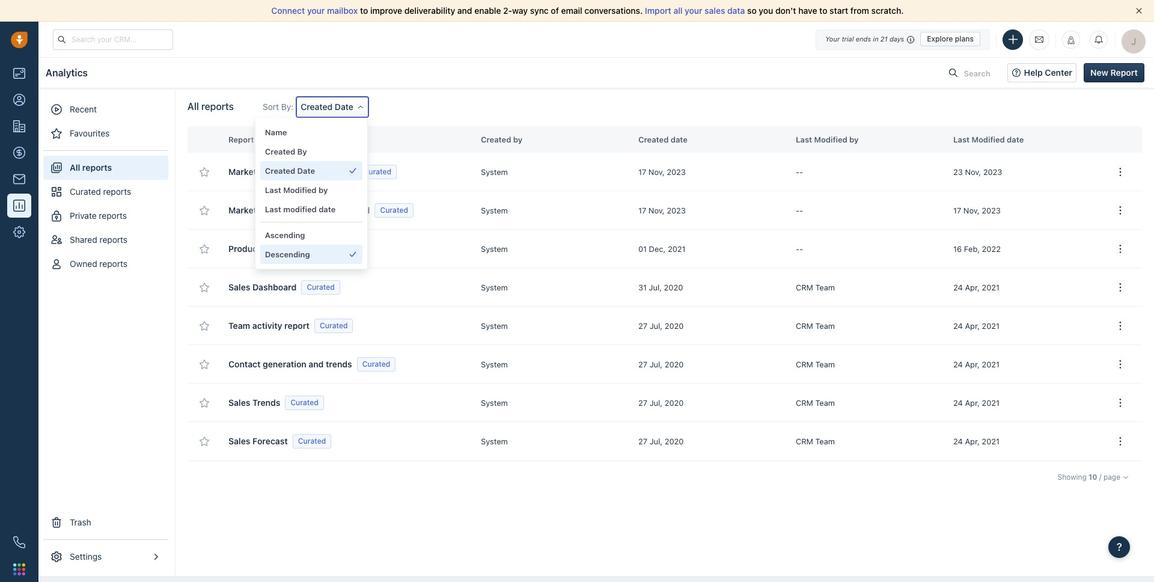 Task type: locate. For each thing, give the bounding box(es) containing it.
sales
[[705, 5, 725, 16]]

0 horizontal spatial to
[[360, 5, 368, 16]]

1 horizontal spatial your
[[685, 5, 703, 16]]

your right all
[[685, 5, 703, 16]]

what's new image
[[1067, 36, 1076, 44]]

to left 'start'
[[820, 5, 828, 16]]

and
[[458, 5, 472, 16]]

phone element
[[7, 530, 31, 554]]

1 to from the left
[[360, 5, 368, 16]]

your left mailbox at the top of the page
[[307, 5, 325, 16]]

scratch.
[[872, 5, 904, 16]]

don't
[[776, 5, 797, 16]]

freshworks switcher image
[[13, 563, 25, 575]]

explore plans link
[[921, 32, 981, 46]]

plans
[[955, 34, 974, 43]]

close image
[[1137, 8, 1143, 14]]

all
[[674, 5, 683, 16]]

send email image
[[1036, 34, 1044, 44]]

mailbox
[[327, 5, 358, 16]]

enable
[[475, 5, 501, 16]]

2 your from the left
[[685, 5, 703, 16]]

days
[[890, 35, 905, 43]]

1 horizontal spatial to
[[820, 5, 828, 16]]

have
[[799, 5, 818, 16]]

0 horizontal spatial your
[[307, 5, 325, 16]]

your
[[307, 5, 325, 16], [685, 5, 703, 16]]

phone image
[[13, 536, 25, 548]]

so
[[748, 5, 757, 16]]

2-
[[503, 5, 512, 16]]

way
[[512, 5, 528, 16]]

improve
[[370, 5, 402, 16]]

to
[[360, 5, 368, 16], [820, 5, 828, 16]]

of
[[551, 5, 559, 16]]

to right mailbox at the top of the page
[[360, 5, 368, 16]]

connect your mailbox to improve deliverability and enable 2-way sync of email conversations. import all your sales data so you don't have to start from scratch.
[[271, 5, 904, 16]]

your trial ends in 21 days
[[826, 35, 905, 43]]

ends
[[856, 35, 871, 43]]



Task type: describe. For each thing, give the bounding box(es) containing it.
explore plans
[[927, 34, 974, 43]]

2 to from the left
[[820, 5, 828, 16]]

import
[[645, 5, 672, 16]]

in
[[873, 35, 879, 43]]

conversations.
[[585, 5, 643, 16]]

from
[[851, 5, 870, 16]]

you
[[759, 5, 774, 16]]

Search your CRM... text field
[[53, 29, 173, 50]]

start
[[830, 5, 849, 16]]

your
[[826, 35, 840, 43]]

sync
[[530, 5, 549, 16]]

data
[[728, 5, 745, 16]]

trial
[[842, 35, 854, 43]]

import all your sales data link
[[645, 5, 748, 16]]

connect
[[271, 5, 305, 16]]

21
[[881, 35, 888, 43]]

deliverability
[[405, 5, 455, 16]]

1 your from the left
[[307, 5, 325, 16]]

explore
[[927, 34, 953, 43]]

connect your mailbox link
[[271, 5, 360, 16]]

email
[[561, 5, 583, 16]]



Task type: vqa. For each thing, say whether or not it's contained in the screenshot.
the right to
yes



